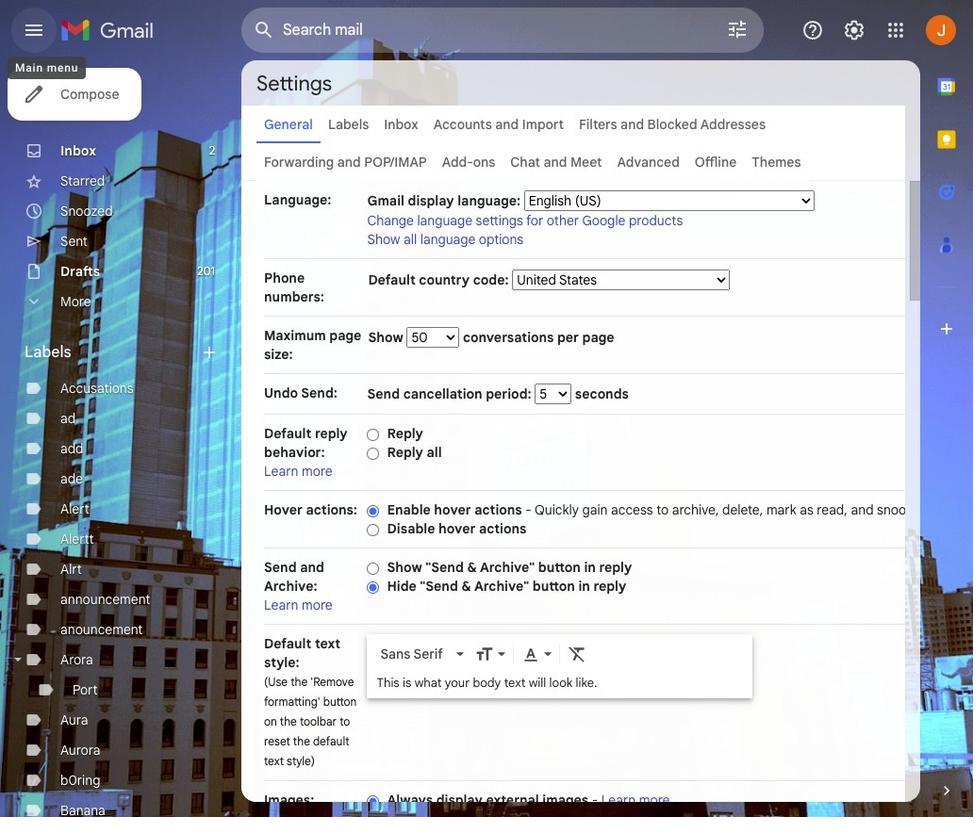 Task type: vqa. For each thing, say whether or not it's contained in the screenshot.
"Delight Petals" "link"
no



Task type: describe. For each thing, give the bounding box(es) containing it.
sans serif
[[381, 646, 443, 663]]

in for show "send & archive" button in reply
[[584, 559, 596, 576]]

and for accounts and import
[[496, 116, 519, 133]]

announcement link
[[60, 591, 150, 608]]

style)
[[287, 755, 315, 769]]

search mail image
[[247, 13, 281, 47]]

language:
[[264, 191, 331, 208]]

archive,
[[672, 502, 719, 519]]

options
[[479, 231, 524, 248]]

size:
[[264, 346, 293, 363]]

more for archive:
[[302, 597, 333, 614]]

1 horizontal spatial -
[[592, 792, 598, 809]]

this
[[377, 675, 400, 691]]

anouncement link
[[60, 622, 143, 639]]

actions for enable
[[475, 502, 522, 519]]

learn more link for behavior:
[[264, 463, 333, 480]]

settings image
[[843, 19, 866, 42]]

snoozed link
[[60, 203, 113, 220]]

aurora
[[60, 742, 100, 759]]

all for reply
[[427, 444, 442, 461]]

button inside default text style: (use the 'remove formatting' button on the toolbar to reset the default text style)
[[323, 695, 357, 709]]

other
[[547, 212, 579, 229]]

default
[[313, 735, 350, 749]]

and for chat and meet
[[544, 154, 567, 171]]

conversations per page
[[460, 329, 615, 346]]

will
[[529, 675, 546, 691]]

reply for hide "send & archive" button in reply
[[594, 578, 627, 595]]

this is what your body text will look like.
[[377, 675, 598, 691]]

drafts link
[[60, 263, 100, 280]]

per
[[557, 329, 579, 346]]

more
[[60, 293, 91, 310]]

labels link
[[328, 116, 369, 133]]

show for show all language options
[[367, 231, 400, 248]]

1 vertical spatial inbox link
[[60, 142, 96, 159]]

country
[[419, 272, 470, 289]]

button for show "send & archive" button in reply
[[539, 559, 581, 576]]

Reply radio
[[367, 428, 380, 442]]

and for send and archive: learn more
[[300, 559, 324, 576]]

google
[[582, 212, 626, 229]]

default for default reply behavior: learn more
[[264, 425, 312, 442]]

snoozed
[[60, 203, 113, 220]]

default country code:
[[368, 272, 512, 289]]

to inside default text style: (use the 'remove formatting' button on the toolbar to reset the default text style)
[[340, 715, 350, 729]]

0 vertical spatial language
[[417, 212, 473, 229]]

toolbar
[[300, 715, 337, 729]]

alrt link
[[60, 561, 82, 578]]

(use
[[264, 675, 288, 690]]

hide "send & archive" button in reply
[[387, 578, 627, 595]]

maximum
[[264, 327, 326, 344]]

in for hide "send & archive" button in reply
[[579, 578, 590, 595]]

0 horizontal spatial -
[[526, 502, 532, 519]]

reply all
[[387, 444, 442, 461]]

external
[[486, 792, 539, 809]]

ade
[[60, 471, 83, 488]]

reply for reply all
[[387, 444, 423, 461]]

2
[[209, 143, 215, 158]]

advanced link
[[617, 154, 680, 171]]

alert
[[60, 501, 89, 518]]

serif
[[414, 646, 443, 663]]

change language settings for other google products
[[367, 212, 683, 229]]

show all language options link
[[367, 231, 524, 248]]

snooze
[[877, 502, 920, 519]]

offline
[[695, 154, 737, 171]]

aura link
[[60, 712, 88, 729]]

chat and meet
[[511, 154, 602, 171]]

reply for show "send & archive" button in reply
[[600, 559, 632, 576]]

undo send:
[[264, 385, 338, 402]]

maximum page size:
[[264, 327, 362, 363]]

archive" for show
[[480, 559, 535, 576]]

as
[[800, 502, 814, 519]]

gmail
[[367, 192, 405, 209]]

like.
[[576, 675, 598, 691]]

archive" for hide
[[474, 578, 529, 595]]

2 vertical spatial text
[[264, 755, 284, 769]]

labels for labels link
[[328, 116, 369, 133]]

page inside maximum page size:
[[330, 327, 362, 344]]

reply for reply
[[387, 425, 423, 442]]

for
[[526, 212, 544, 229]]

1 horizontal spatial inbox link
[[384, 116, 419, 133]]

meet
[[571, 154, 602, 171]]

add-
[[442, 154, 473, 171]]

general
[[264, 116, 313, 133]]

import
[[522, 116, 564, 133]]

filters and blocked addresses link
[[579, 116, 766, 133]]

port
[[73, 682, 98, 699]]

all for show
[[404, 231, 417, 248]]

send for send and archive: learn more
[[264, 559, 297, 576]]

enable
[[387, 502, 431, 519]]

starred link
[[60, 173, 105, 190]]

compose button
[[8, 68, 142, 121]]

alertt
[[60, 531, 94, 548]]

Hide "Send & Archive" button in reply radio
[[367, 581, 380, 595]]

images
[[543, 792, 589, 809]]

default for default country code:
[[368, 272, 416, 289]]

sent link
[[60, 233, 88, 250]]

port link
[[73, 682, 98, 699]]

show for show "send & archive" button in reply
[[387, 559, 422, 576]]

cancellation
[[403, 386, 483, 403]]

behavior:
[[264, 444, 325, 461]]

accounts and import link
[[434, 116, 564, 133]]

filters and blocked addresses
[[579, 116, 766, 133]]

disable
[[387, 521, 435, 538]]

show for show
[[368, 329, 407, 346]]

default text style: (use the 'remove formatting' button on the toolbar to reset the default text style)
[[264, 636, 357, 769]]

labels navigation
[[0, 60, 241, 818]]

hover for disable
[[439, 521, 476, 538]]

hover for enable
[[434, 502, 471, 519]]

enable hover actions - quickly gain access to archive, delete, mark as read, and snooze controls 
[[387, 502, 974, 519]]

blocked
[[648, 116, 698, 133]]

1 vertical spatial language
[[420, 231, 476, 248]]

Search mail text field
[[283, 21, 674, 40]]

"send for show
[[426, 559, 464, 576]]

alertt link
[[60, 531, 94, 548]]

language:
[[458, 192, 521, 209]]

actions for disable
[[479, 521, 527, 538]]

show "send & archive" button in reply
[[387, 559, 632, 576]]

actions:
[[306, 502, 357, 519]]

filters
[[579, 116, 617, 133]]

display for always
[[436, 792, 483, 809]]

0 vertical spatial text
[[315, 636, 341, 653]]

hide
[[387, 578, 417, 595]]

1 vertical spatial the
[[280, 715, 297, 729]]

compose
[[60, 86, 119, 103]]

Show "Send & Archive" button in reply radio
[[367, 562, 380, 576]]

is
[[403, 675, 412, 691]]

1 horizontal spatial inbox
[[384, 116, 419, 133]]



Task type: locate. For each thing, give the bounding box(es) containing it.
sent
[[60, 233, 88, 250]]

and left import
[[496, 116, 519, 133]]

default reply behavior: learn more
[[264, 425, 348, 480]]

to right access
[[657, 502, 669, 519]]

0 vertical spatial the
[[291, 675, 308, 690]]

&
[[467, 559, 477, 576], [462, 578, 471, 595]]

0 vertical spatial more
[[302, 463, 333, 480]]

Disable hover actions radio
[[367, 523, 380, 538]]

1 vertical spatial button
[[533, 578, 575, 595]]

1 horizontal spatial send
[[367, 386, 400, 403]]

inbox up pop/imap
[[384, 116, 419, 133]]

2 reply from the top
[[387, 444, 423, 461]]

send:
[[301, 385, 338, 402]]

labels down more
[[25, 343, 71, 362]]

Always display external images radio
[[367, 795, 380, 809]]

reply inside default reply behavior: learn more
[[315, 425, 348, 442]]

support image
[[802, 19, 824, 42]]

0 horizontal spatial send
[[264, 559, 297, 576]]

all down cancellation
[[427, 444, 442, 461]]

delete,
[[723, 502, 763, 519]]

and right read,
[[851, 502, 874, 519]]

0 horizontal spatial text
[[264, 755, 284, 769]]

1 vertical spatial reply
[[600, 559, 632, 576]]

and up archive:
[[300, 559, 324, 576]]

reset
[[264, 735, 290, 749]]

inbox
[[384, 116, 419, 133], [60, 142, 96, 159]]

phone numbers:
[[264, 270, 324, 306]]

2 vertical spatial reply
[[594, 578, 627, 595]]

1 vertical spatial learn more link
[[264, 597, 333, 614]]

in
[[584, 559, 596, 576], [579, 578, 590, 595]]

and right the filters
[[621, 116, 644, 133]]

display for gmail
[[408, 192, 454, 209]]

send cancellation period:
[[367, 386, 535, 403]]

display right always
[[436, 792, 483, 809]]

learn more link down behavior:
[[264, 463, 333, 480]]

and right chat
[[544, 154, 567, 171]]

default inside default reply behavior: learn more
[[264, 425, 312, 442]]

button up hide "send & archive" button in reply
[[539, 559, 581, 576]]

1 vertical spatial hover
[[439, 521, 476, 538]]

1 horizontal spatial text
[[315, 636, 341, 653]]

1 vertical spatial all
[[427, 444, 442, 461]]

actions
[[475, 502, 522, 519], [479, 521, 527, 538]]

offline link
[[695, 154, 737, 171]]

1 horizontal spatial to
[[657, 502, 669, 519]]

0 vertical spatial display
[[408, 192, 454, 209]]

main menu
[[15, 61, 78, 75]]

the up formatting'
[[291, 675, 308, 690]]

language down gmail display language:
[[420, 231, 476, 248]]

images:
[[264, 792, 314, 809]]

the up the style)
[[293, 735, 310, 749]]

add-ons link
[[442, 154, 496, 171]]

alert link
[[60, 501, 89, 518]]

themes link
[[752, 154, 801, 171]]

style:
[[264, 655, 300, 672]]

0 vertical spatial -
[[526, 502, 532, 519]]

general link
[[264, 116, 313, 133]]

and for filters and blocked addresses
[[621, 116, 644, 133]]

add
[[60, 441, 83, 458]]

show right maximum page size:
[[368, 329, 407, 346]]

more down behavior:
[[302, 463, 333, 480]]

0 vertical spatial inbox link
[[384, 116, 419, 133]]

accusations
[[60, 380, 134, 397]]

arora
[[60, 652, 93, 669]]

advanced
[[617, 154, 680, 171]]

text down the reset on the left bottom of page
[[264, 755, 284, 769]]

0 vertical spatial reply
[[315, 425, 348, 442]]

send inside send and archive: learn more
[[264, 559, 297, 576]]

more inside send and archive: learn more
[[302, 597, 333, 614]]

1 horizontal spatial labels
[[328, 116, 369, 133]]

send up reply radio
[[367, 386, 400, 403]]

products
[[629, 212, 683, 229]]

- left quickly
[[526, 502, 532, 519]]

button
[[539, 559, 581, 576], [533, 578, 575, 595], [323, 695, 357, 709]]

0 vertical spatial send
[[367, 386, 400, 403]]

default for default text style: (use the 'remove formatting' button on the toolbar to reset the default text style)
[[264, 636, 312, 653]]

0 horizontal spatial labels
[[25, 343, 71, 362]]

0 vertical spatial learn more link
[[264, 463, 333, 480]]

ade link
[[60, 471, 83, 488]]

0 horizontal spatial inbox link
[[60, 142, 96, 159]]

0 vertical spatial all
[[404, 231, 417, 248]]

the right on
[[280, 715, 297, 729]]

undo
[[264, 385, 298, 402]]

aura
[[60, 712, 88, 729]]

reply
[[387, 425, 423, 442], [387, 444, 423, 461]]

2 vertical spatial default
[[264, 636, 312, 653]]

text
[[315, 636, 341, 653], [504, 675, 526, 691], [264, 755, 284, 769]]

0 vertical spatial labels
[[328, 116, 369, 133]]

learn down behavior:
[[264, 463, 299, 480]]

forwarding and pop/imap link
[[264, 154, 427, 171]]

in down the gain in the bottom right of the page
[[584, 559, 596, 576]]

button down show "send & archive" button in reply
[[533, 578, 575, 595]]

"send for hide
[[420, 578, 458, 595]]

to up default
[[340, 715, 350, 729]]

learn
[[264, 463, 299, 480], [264, 597, 299, 614], [602, 792, 636, 809]]

more
[[302, 463, 333, 480], [302, 597, 333, 614], [639, 792, 670, 809]]

and for forwarding and pop/imap
[[337, 154, 361, 171]]

the
[[291, 675, 308, 690], [280, 715, 297, 729], [293, 735, 310, 749]]

archive" down show "send & archive" button in reply
[[474, 578, 529, 595]]

actions up show "send & archive" button in reply
[[479, 521, 527, 538]]

actions up the disable hover actions
[[475, 502, 522, 519]]

in up the remove formatting ‪(⌘\)‬ icon
[[579, 578, 590, 595]]

display up show all language options
[[408, 192, 454, 209]]

0 vertical spatial &
[[467, 559, 477, 576]]

formatting options toolbar
[[373, 637, 748, 672]]

phone
[[264, 270, 305, 287]]

'remove
[[311, 675, 354, 690]]

starred
[[60, 173, 105, 190]]

0 horizontal spatial page
[[330, 327, 362, 344]]

"send right hide
[[420, 578, 458, 595]]

0 vertical spatial inbox
[[384, 116, 419, 133]]

show down change
[[367, 231, 400, 248]]

look
[[550, 675, 573, 691]]

labels for the labels heading
[[25, 343, 71, 362]]

ad
[[60, 410, 76, 427]]

drafts
[[60, 263, 100, 280]]

send and archive: learn more
[[264, 559, 333, 614]]

and
[[496, 116, 519, 133], [621, 116, 644, 133], [337, 154, 361, 171], [544, 154, 567, 171], [851, 502, 874, 519], [300, 559, 324, 576]]

1 vertical spatial learn
[[264, 597, 299, 614]]

more inside default reply behavior: learn more
[[302, 463, 333, 480]]

default up behavior:
[[264, 425, 312, 442]]

more down archive:
[[302, 597, 333, 614]]

button down 'remove
[[323, 695, 357, 709]]

show up hide
[[387, 559, 422, 576]]

inbox link up starred link
[[60, 142, 96, 159]]

learn inside default reply behavior: learn more
[[264, 463, 299, 480]]

chat and meet link
[[511, 154, 602, 171]]

learn for send and archive: learn more
[[264, 597, 299, 614]]

always
[[387, 792, 433, 809]]

accounts and import
[[434, 116, 564, 133]]

1 vertical spatial text
[[504, 675, 526, 691]]

text left will
[[504, 675, 526, 691]]

1 vertical spatial in
[[579, 578, 590, 595]]

default inside default text style: (use the 'remove formatting' button on the toolbar to reset the default text style)
[[264, 636, 312, 653]]

more right images at the bottom
[[639, 792, 670, 809]]

hover actions:
[[264, 502, 357, 519]]

0 vertical spatial show
[[367, 231, 400, 248]]

1 vertical spatial -
[[592, 792, 598, 809]]

1 vertical spatial labels
[[25, 343, 71, 362]]

1 vertical spatial to
[[340, 715, 350, 729]]

change language settings for other google products link
[[367, 212, 683, 229]]

learn more link right images at the bottom
[[602, 792, 670, 809]]

reply up reply all
[[387, 425, 423, 442]]

hover right disable
[[439, 521, 476, 538]]

2 vertical spatial more
[[639, 792, 670, 809]]

0 vertical spatial "send
[[426, 559, 464, 576]]

0 horizontal spatial to
[[340, 715, 350, 729]]

archive" up hide "send & archive" button in reply
[[480, 559, 535, 576]]

controls
[[924, 502, 972, 519]]

0 vertical spatial actions
[[475, 502, 522, 519]]

default up style: at the left
[[264, 636, 312, 653]]

1 vertical spatial send
[[264, 559, 297, 576]]

show
[[367, 231, 400, 248], [368, 329, 407, 346], [387, 559, 422, 576]]

add-ons
[[442, 154, 496, 171]]

default left country
[[368, 272, 416, 289]]

your
[[445, 675, 470, 691]]

read,
[[817, 502, 848, 519]]

reply down access
[[600, 559, 632, 576]]

inbox up starred link
[[60, 142, 96, 159]]

learn for default reply behavior: learn more
[[264, 463, 299, 480]]

2 vertical spatial learn
[[602, 792, 636, 809]]

0 vertical spatial button
[[539, 559, 581, 576]]

0 vertical spatial reply
[[387, 425, 423, 442]]

tab list
[[921, 60, 974, 750]]

-
[[526, 502, 532, 519], [592, 792, 598, 809]]

1 vertical spatial reply
[[387, 444, 423, 461]]

learn right images at the bottom
[[602, 792, 636, 809]]

& up hide "send & archive" button in reply
[[467, 559, 477, 576]]

0 vertical spatial to
[[657, 502, 669, 519]]

1 vertical spatial show
[[368, 329, 407, 346]]

b0ring link
[[60, 773, 100, 790]]

0 vertical spatial hover
[[434, 502, 471, 519]]

forwarding
[[264, 154, 334, 171]]

hover up the disable hover actions
[[434, 502, 471, 519]]

1 horizontal spatial page
[[583, 329, 615, 346]]

1 vertical spatial "send
[[420, 578, 458, 595]]

page right maximum
[[330, 327, 362, 344]]

page right per
[[583, 329, 615, 346]]

learn more link for archive:
[[264, 597, 333, 614]]

learn inside send and archive: learn more
[[264, 597, 299, 614]]

2 vertical spatial the
[[293, 735, 310, 749]]

ons
[[473, 154, 496, 171]]

2 horizontal spatial text
[[504, 675, 526, 691]]

inbox link up pop/imap
[[384, 116, 419, 133]]

1 vertical spatial more
[[302, 597, 333, 614]]

gmail image
[[60, 11, 163, 49]]

0 vertical spatial in
[[584, 559, 596, 576]]

mark
[[767, 502, 797, 519]]

0 horizontal spatial all
[[404, 231, 417, 248]]

labels inside navigation
[[25, 343, 71, 362]]

learn more link down archive:
[[264, 597, 333, 614]]

0 horizontal spatial inbox
[[60, 142, 96, 159]]

numbers:
[[264, 289, 324, 306]]

body
[[473, 675, 501, 691]]

0 vertical spatial archive"
[[480, 559, 535, 576]]

1 horizontal spatial all
[[427, 444, 442, 461]]

anouncement
[[60, 622, 143, 639]]

more button
[[0, 287, 226, 317]]

show all language options
[[367, 231, 524, 248]]

sans serif option
[[377, 646, 453, 664]]

gmail display language:
[[367, 192, 521, 209]]

1 vertical spatial inbox
[[60, 142, 96, 159]]

2 vertical spatial button
[[323, 695, 357, 709]]

"send down the disable hover actions
[[426, 559, 464, 576]]

and down labels link
[[337, 154, 361, 171]]

labels heading
[[25, 343, 200, 362]]

reply down the gain in the bottom right of the page
[[594, 578, 627, 595]]

Reply all radio
[[367, 447, 380, 461]]

Enable hover actions radio
[[367, 505, 380, 519]]

1 reply from the top
[[387, 425, 423, 442]]

labels up forwarding and pop/imap
[[328, 116, 369, 133]]

learn down archive:
[[264, 597, 299, 614]]

button for hide "send & archive" button in reply
[[533, 578, 575, 595]]

- right images at the bottom
[[592, 792, 598, 809]]

1 vertical spatial actions
[[479, 521, 527, 538]]

pop/imap
[[364, 154, 427, 171]]

1 vertical spatial display
[[436, 792, 483, 809]]

0 vertical spatial default
[[368, 272, 416, 289]]

& down show "send & archive" button in reply
[[462, 578, 471, 595]]

sans
[[381, 646, 411, 663]]

0 vertical spatial learn
[[264, 463, 299, 480]]

text up 'remove
[[315, 636, 341, 653]]

reply up behavior:
[[315, 425, 348, 442]]

language up show all language options
[[417, 212, 473, 229]]

on
[[264, 715, 277, 729]]

1 vertical spatial default
[[264, 425, 312, 442]]

& for show
[[467, 559, 477, 576]]

2 vertical spatial learn more link
[[602, 792, 670, 809]]

announcement
[[60, 591, 150, 608]]

& for hide
[[462, 578, 471, 595]]

inbox inside labels navigation
[[60, 142, 96, 159]]

b0ring
[[60, 773, 100, 790]]

1 vertical spatial &
[[462, 578, 471, 595]]

advanced search options image
[[719, 10, 757, 48]]

to
[[657, 502, 669, 519], [340, 715, 350, 729]]

1 vertical spatial archive"
[[474, 578, 529, 595]]

remove formatting ‪(⌘\)‬ image
[[568, 646, 587, 664]]

and inside send and archive: learn more
[[300, 559, 324, 576]]

all down change
[[404, 231, 417, 248]]

send up archive:
[[264, 559, 297, 576]]

what
[[415, 675, 442, 691]]

arora link
[[60, 652, 93, 669]]

main menu image
[[23, 19, 45, 42]]

None search field
[[241, 8, 764, 53]]

2 vertical spatial show
[[387, 559, 422, 576]]

reply right reply all radio
[[387, 444, 423, 461]]

send
[[367, 386, 400, 403], [264, 559, 297, 576]]

send for send cancellation period:
[[367, 386, 400, 403]]

more for behavior:
[[302, 463, 333, 480]]



